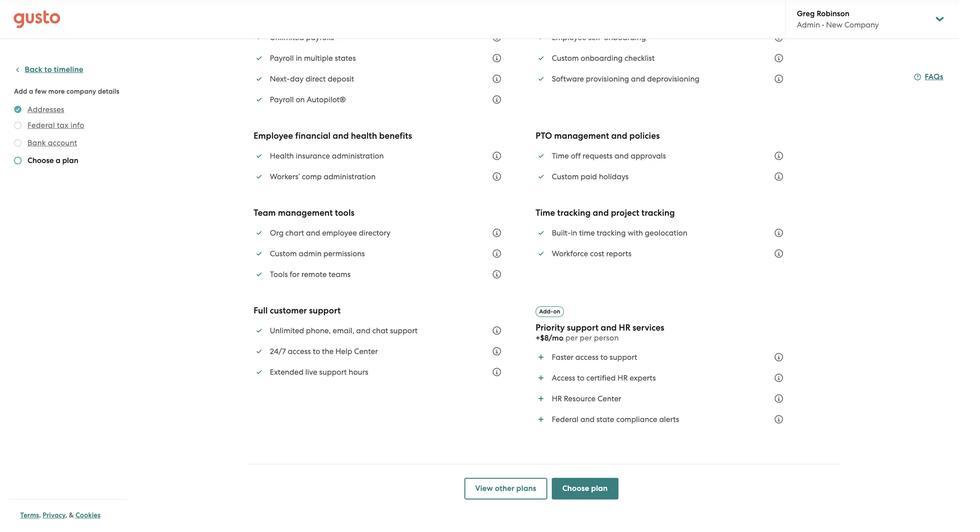 Task type: vqa. For each thing, say whether or not it's contained in the screenshot.
state
yes



Task type: describe. For each thing, give the bounding box(es) containing it.
priority
[[536, 323, 565, 333]]

2 vertical spatial hr
[[552, 394, 562, 403]]

administration for health insurance administration
[[332, 151, 384, 160]]

0 horizontal spatial tracking
[[557, 208, 591, 218]]

info
[[70, 121, 84, 130]]

org
[[270, 229, 284, 238]]

help
[[336, 347, 352, 356]]

payroll for payroll in multiple states
[[270, 54, 294, 63]]

employee for employee financial and health benefits
[[254, 131, 293, 141]]

built-in time tracking with geolocation
[[552, 229, 688, 238]]

financial
[[295, 131, 331, 141]]

list containing health insurance administration
[[254, 146, 507, 187]]

team management tools
[[254, 208, 355, 218]]

and for employee financial and health benefits
[[333, 131, 349, 141]]

cookies
[[76, 511, 101, 520]]

2 horizontal spatial tracking
[[642, 208, 675, 218]]

choose a plan list
[[14, 104, 125, 168]]

access
[[552, 374, 575, 383]]

for
[[290, 270, 300, 279]]

list containing org chart and employee directory
[[254, 223, 507, 284]]

admin
[[299, 249, 322, 258]]

direct
[[306, 74, 326, 83]]

cost
[[590, 249, 604, 258]]

add-on
[[539, 308, 560, 315]]

paid
[[581, 172, 597, 181]]

faqs button
[[914, 72, 944, 82]]

custom admin permissions
[[270, 249, 365, 258]]

tracking inside list
[[597, 229, 626, 238]]

pto
[[536, 131, 552, 141]]

faster
[[552, 353, 574, 362]]

greg robinson admin • new company
[[797, 9, 879, 29]]

federal tax info
[[27, 121, 84, 130]]

experts
[[630, 374, 656, 383]]

checklist
[[625, 54, 655, 63]]

account
[[48, 138, 77, 147]]

few
[[35, 87, 47, 96]]

employee financial and health benefits
[[254, 131, 412, 141]]

deposit
[[328, 74, 354, 83]]

services
[[633, 323, 665, 333]]

list containing time off requests and approvals
[[536, 146, 789, 187]]

add a few more company details
[[14, 87, 119, 96]]

extended live support hours
[[270, 368, 368, 377]]

terms
[[20, 511, 39, 520]]

a for few
[[29, 87, 33, 96]]

unlimited payrolls
[[270, 33, 334, 42]]

2 , from the left
[[65, 511, 67, 520]]

unlimited for payroll
[[270, 33, 304, 42]]

time for time tracking and project tracking
[[536, 208, 555, 218]]

insurance
[[296, 151, 330, 160]]

certified
[[586, 374, 616, 383]]

payrolls
[[306, 33, 334, 42]]

0 horizontal spatial center
[[354, 347, 378, 356]]

privacy link
[[43, 511, 65, 520]]

terms , privacy , & cookies
[[20, 511, 101, 520]]

custom for team management tools
[[270, 249, 297, 258]]

to down "person"
[[601, 353, 608, 362]]

payroll on autopilot®
[[270, 95, 346, 104]]

and for priority support and hr services +$8/mo per per person
[[601, 323, 617, 333]]

plan inside list
[[62, 156, 78, 165]]

cookies button
[[76, 510, 101, 521]]

greg
[[797, 9, 815, 18]]

company
[[67, 87, 96, 96]]

tools for remote teams
[[270, 270, 351, 279]]

federal for federal tax info
[[27, 121, 55, 130]]

admin
[[797, 20, 820, 29]]

management for pto
[[554, 131, 609, 141]]

administration for workers' comp administration
[[324, 172, 376, 181]]

hr for certified
[[618, 374, 628, 383]]

access to certified hr experts
[[552, 374, 656, 383]]

more
[[48, 87, 65, 96]]

approvals
[[631, 151, 666, 160]]

management for team
[[278, 208, 333, 218]]

hr for and
[[619, 323, 631, 333]]

0 vertical spatial onboarding
[[604, 33, 646, 42]]

resource
[[564, 394, 596, 403]]

•
[[822, 20, 824, 29]]

a for plan
[[56, 156, 60, 165]]

faster access to support
[[552, 353, 637, 362]]

workforce
[[552, 249, 588, 258]]

home image
[[14, 10, 60, 28]]

hours
[[349, 368, 368, 377]]

team
[[254, 208, 276, 218]]

1 vertical spatial onboarding
[[581, 54, 623, 63]]

24/7
[[270, 347, 286, 356]]

tax
[[57, 121, 69, 130]]

extended
[[270, 368, 303, 377]]

bank
[[27, 138, 46, 147]]

company
[[845, 20, 879, 29]]

view other plans button
[[465, 478, 547, 500]]

tools
[[335, 208, 355, 218]]

requests
[[583, 151, 613, 160]]

support inside priority support and hr services +$8/mo per per person
[[567, 323, 599, 333]]

workforce cost reports
[[552, 249, 632, 258]]

back to timeline
[[25, 65, 83, 74]]

built-
[[552, 229, 571, 238]]

next-day direct deposit
[[270, 74, 354, 83]]

list containing unlimited phone, email, and chat support
[[254, 321, 507, 382]]

teams
[[329, 270, 351, 279]]

support up phone,
[[309, 306, 341, 316]]

custom paid holidays
[[552, 172, 629, 181]]

choose plan
[[563, 484, 608, 493]]

provisioning
[[586, 74, 629, 83]]

in for payroll
[[296, 54, 302, 63]]

workers' comp administration
[[270, 172, 376, 181]]

permissions
[[323, 249, 365, 258]]

and left state
[[581, 415, 595, 424]]

check image for bank
[[14, 139, 22, 147]]

phone,
[[306, 326, 331, 335]]

3 check image from the top
[[14, 157, 22, 164]]

access for 24/7
[[288, 347, 311, 356]]

and for pto management and policies
[[611, 131, 627, 141]]

and for time tracking and project tracking
[[593, 208, 609, 218]]

on for payroll
[[296, 95, 305, 104]]



Task type: locate. For each thing, give the bounding box(es) containing it.
1 horizontal spatial tracking
[[597, 229, 626, 238]]

custom for pto management and policies
[[552, 172, 579, 181]]

0 horizontal spatial management
[[278, 208, 333, 218]]

on inside list
[[296, 95, 305, 104]]

hr left services
[[619, 323, 631, 333]]

a inside list
[[56, 156, 60, 165]]

plan
[[62, 156, 78, 165], [591, 484, 608, 493]]

1 per from the left
[[566, 333, 578, 342]]

and
[[631, 74, 645, 83], [333, 131, 349, 141], [611, 131, 627, 141], [615, 151, 629, 160], [593, 208, 609, 218], [306, 229, 320, 238], [601, 323, 617, 333], [356, 326, 371, 335], [581, 415, 595, 424]]

0 horizontal spatial federal
[[27, 121, 55, 130]]

on down day
[[296, 95, 305, 104]]

1 vertical spatial payroll
[[270, 95, 294, 104]]

1 horizontal spatial federal
[[552, 415, 579, 424]]

new
[[826, 20, 843, 29]]

with
[[628, 229, 643, 238]]

+$8/mo
[[536, 333, 564, 343]]

view other plans
[[475, 484, 536, 493]]

0 horizontal spatial employee
[[254, 131, 293, 141]]

terms link
[[20, 511, 39, 520]]

access right faster
[[576, 353, 599, 362]]

center
[[354, 347, 378, 356], [598, 394, 621, 403]]

hr down access
[[552, 394, 562, 403]]

0 vertical spatial administration
[[332, 151, 384, 160]]

tracking up built-
[[557, 208, 591, 218]]

timeline
[[54, 65, 83, 74]]

management up 'off'
[[554, 131, 609, 141]]

federal inside list
[[552, 415, 579, 424]]

custom down 'off'
[[552, 172, 579, 181]]

software provisioning and deprovisioning
[[552, 74, 700, 83]]

to left the
[[313, 347, 320, 356]]

federal down addresses button
[[27, 121, 55, 130]]

1 horizontal spatial on
[[553, 308, 560, 315]]

list containing employee self-onboarding
[[536, 28, 789, 89]]

geolocation
[[645, 229, 688, 238]]

deprovisioning
[[647, 74, 700, 83]]

1 horizontal spatial a
[[56, 156, 60, 165]]

benefits
[[379, 131, 412, 141]]

and up 'time'
[[593, 208, 609, 218]]

1 vertical spatial center
[[598, 394, 621, 403]]

in left multiple
[[296, 54, 302, 63]]

and right chart
[[306, 229, 320, 238]]

full
[[254, 306, 268, 316]]

0 vertical spatial time
[[552, 151, 569, 160]]

chart
[[285, 229, 304, 238]]

on
[[296, 95, 305, 104], [553, 308, 560, 315]]

onboarding down employee self-onboarding
[[581, 54, 623, 63]]

per
[[566, 333, 578, 342], [580, 333, 592, 342]]

0 vertical spatial hr
[[619, 323, 631, 333]]

0 horizontal spatial access
[[288, 347, 311, 356]]

2 unlimited from the top
[[270, 326, 304, 335]]

list containing built-in time tracking with geolocation
[[536, 223, 789, 264]]

org chart and employee directory
[[270, 229, 391, 238]]

time
[[579, 229, 595, 238]]

time inside list
[[552, 151, 569, 160]]

health insurance administration
[[270, 151, 384, 160]]

0 vertical spatial custom
[[552, 54, 579, 63]]

workers'
[[270, 172, 300, 181]]

custom up software
[[552, 54, 579, 63]]

directory
[[359, 229, 391, 238]]

1 horizontal spatial ,
[[65, 511, 67, 520]]

addresses
[[27, 105, 64, 114]]

alerts
[[659, 415, 679, 424]]

live
[[305, 368, 317, 377]]

tools
[[270, 270, 288, 279]]

list containing faster access to support
[[536, 347, 789, 429]]

to inside button
[[44, 65, 52, 74]]

administration down health
[[332, 151, 384, 160]]

a left few
[[29, 87, 33, 96]]

a down account in the top of the page
[[56, 156, 60, 165]]

unlimited left payrolls
[[270, 33, 304, 42]]

time tracking and project tracking
[[536, 208, 675, 218]]

multiple
[[304, 54, 333, 63]]

0 horizontal spatial plan
[[62, 156, 78, 165]]

customer
[[270, 306, 307, 316]]

1 vertical spatial choose
[[563, 484, 589, 493]]

1 horizontal spatial employee
[[552, 33, 587, 42]]

1 vertical spatial check image
[[14, 139, 22, 147]]

circle check image
[[14, 104, 22, 115]]

time up built-
[[536, 208, 555, 218]]

1 check image from the top
[[14, 122, 22, 129]]

on up priority
[[553, 308, 560, 315]]

check image for federal
[[14, 122, 22, 129]]

pto management and policies
[[536, 131, 660, 141]]

privacy
[[43, 511, 65, 520]]

payroll down next-
[[270, 95, 294, 104]]

1 vertical spatial plan
[[591, 484, 608, 493]]

1 vertical spatial management
[[278, 208, 333, 218]]

and up "person"
[[601, 323, 617, 333]]

onboarding up checklist
[[604, 33, 646, 42]]

, left &
[[65, 511, 67, 520]]

the
[[322, 347, 334, 356]]

employee
[[552, 33, 587, 42], [254, 131, 293, 141]]

support
[[309, 306, 341, 316], [567, 323, 599, 333], [390, 326, 418, 335], [610, 353, 637, 362], [319, 368, 347, 377]]

0 horizontal spatial choose
[[27, 156, 54, 165]]

and up holidays at the top right
[[615, 151, 629, 160]]

check image
[[14, 122, 22, 129], [14, 139, 22, 147], [14, 157, 22, 164]]

federal tax info button
[[27, 120, 84, 131]]

0 horizontal spatial a
[[29, 87, 33, 96]]

list containing unlimited payrolls
[[254, 28, 507, 110]]

software
[[552, 74, 584, 83]]

1 vertical spatial time
[[536, 208, 555, 218]]

email,
[[333, 326, 354, 335]]

bank account
[[27, 138, 77, 147]]

1 vertical spatial unlimited
[[270, 326, 304, 335]]

employee up health
[[254, 131, 293, 141]]

2 check image from the top
[[14, 139, 22, 147]]

time left 'off'
[[552, 151, 569, 160]]

choose plan button
[[552, 478, 619, 500]]

view
[[475, 484, 493, 493]]

unlimited phone, email, and chat support
[[270, 326, 418, 335]]

access for faster
[[576, 353, 599, 362]]

tracking
[[557, 208, 591, 218], [642, 208, 675, 218], [597, 229, 626, 238]]

add-
[[539, 308, 553, 315]]

1 vertical spatial a
[[56, 156, 60, 165]]

choose for choose plan
[[563, 484, 589, 493]]

0 vertical spatial payroll
[[270, 54, 294, 63]]

next-
[[270, 74, 290, 83]]

remote
[[301, 270, 327, 279]]

policies
[[630, 131, 660, 141]]

in left 'time'
[[571, 229, 577, 238]]

self-
[[588, 33, 604, 42]]

hr left experts
[[618, 374, 628, 383]]

1 horizontal spatial choose
[[563, 484, 589, 493]]

choose inside 'button'
[[563, 484, 589, 493]]

1 horizontal spatial management
[[554, 131, 609, 141]]

0 vertical spatial in
[[296, 54, 302, 63]]

, left the privacy 'link'
[[39, 511, 41, 520]]

compliance
[[616, 415, 657, 424]]

check image left choose a plan
[[14, 157, 22, 164]]

1 vertical spatial in
[[571, 229, 577, 238]]

comp
[[302, 172, 322, 181]]

0 vertical spatial center
[[354, 347, 378, 356]]

employee inside list
[[552, 33, 587, 42]]

0 vertical spatial a
[[29, 87, 33, 96]]

and down checklist
[[631, 74, 645, 83]]

1 horizontal spatial access
[[576, 353, 599, 362]]

0 vertical spatial federal
[[27, 121, 55, 130]]

0 vertical spatial employee
[[552, 33, 587, 42]]

priority support and hr services +$8/mo per per person
[[536, 323, 665, 343]]

1 horizontal spatial per
[[580, 333, 592, 342]]

chat
[[372, 326, 388, 335]]

1 vertical spatial on
[[553, 308, 560, 315]]

employee self-onboarding
[[552, 33, 646, 42]]

administration
[[332, 151, 384, 160], [324, 172, 376, 181]]

and up time off requests and approvals
[[611, 131, 627, 141]]

per left "person"
[[580, 333, 592, 342]]

1 unlimited from the top
[[270, 33, 304, 42]]

0 horizontal spatial per
[[566, 333, 578, 342]]

1 horizontal spatial in
[[571, 229, 577, 238]]

to right back
[[44, 65, 52, 74]]

on for add-
[[553, 308, 560, 315]]

hr inside priority support and hr services +$8/mo per per person
[[619, 323, 631, 333]]

support down the
[[319, 368, 347, 377]]

tracking down time tracking and project tracking
[[597, 229, 626, 238]]

plans
[[517, 484, 536, 493]]

check image left bank
[[14, 139, 22, 147]]

federal inside button
[[27, 121, 55, 130]]

choose for choose a plan
[[27, 156, 54, 165]]

faqs
[[925, 72, 944, 82]]

1 vertical spatial hr
[[618, 374, 628, 383]]

access right "24/7"
[[288, 347, 311, 356]]

0 vertical spatial on
[[296, 95, 305, 104]]

0 horizontal spatial on
[[296, 95, 305, 104]]

in for built-
[[571, 229, 577, 238]]

1 vertical spatial administration
[[324, 172, 376, 181]]

and for org chart and employee directory
[[306, 229, 320, 238]]

1 vertical spatial custom
[[552, 172, 579, 181]]

to right access
[[577, 374, 585, 383]]

custom onboarding checklist
[[552, 54, 655, 63]]

employee for employee self-onboarding
[[552, 33, 587, 42]]

1 vertical spatial employee
[[254, 131, 293, 141]]

support down "person"
[[610, 353, 637, 362]]

2 vertical spatial custom
[[270, 249, 297, 258]]

person
[[594, 333, 619, 342]]

per up faster
[[566, 333, 578, 342]]

1 payroll from the top
[[270, 54, 294, 63]]

0 vertical spatial unlimited
[[270, 33, 304, 42]]

time off requests and approvals
[[552, 151, 666, 160]]

1 horizontal spatial plan
[[591, 484, 608, 493]]

0 horizontal spatial in
[[296, 54, 302, 63]]

2 per from the left
[[580, 333, 592, 342]]

2 payroll from the top
[[270, 95, 294, 104]]

check image down circle check icon
[[14, 122, 22, 129]]

and inside priority support and hr services +$8/mo per per person
[[601, 323, 617, 333]]

management up chart
[[278, 208, 333, 218]]

0 horizontal spatial ,
[[39, 511, 41, 520]]

choose a plan
[[27, 156, 78, 165]]

tracking up geolocation at the top right of the page
[[642, 208, 675, 218]]

payroll for payroll on autopilot®
[[270, 95, 294, 104]]

hr
[[619, 323, 631, 333], [618, 374, 628, 383], [552, 394, 562, 403]]

0 vertical spatial check image
[[14, 122, 22, 129]]

0 vertical spatial plan
[[62, 156, 78, 165]]

center up state
[[598, 394, 621, 403]]

holidays
[[599, 172, 629, 181]]

support up "person"
[[567, 323, 599, 333]]

administration down health insurance administration
[[324, 172, 376, 181]]

health
[[351, 131, 377, 141]]

plan inside 'button'
[[591, 484, 608, 493]]

1 , from the left
[[39, 511, 41, 520]]

federal down resource
[[552, 415, 579, 424]]

1 horizontal spatial center
[[598, 394, 621, 403]]

custom
[[552, 54, 579, 63], [552, 172, 579, 181], [270, 249, 297, 258]]

choose inside list
[[27, 156, 54, 165]]

robinson
[[817, 9, 850, 18]]

and left chat
[[356, 326, 371, 335]]

support right chat
[[390, 326, 418, 335]]

list
[[254, 28, 507, 110], [536, 28, 789, 89], [254, 146, 507, 187], [536, 146, 789, 187], [254, 223, 507, 284], [536, 223, 789, 264], [254, 321, 507, 382], [536, 347, 789, 429]]

0 vertical spatial choose
[[27, 156, 54, 165]]

unlimited down customer
[[270, 326, 304, 335]]

employee left self-
[[552, 33, 587, 42]]

custom up tools
[[270, 249, 297, 258]]

0 vertical spatial management
[[554, 131, 609, 141]]

time for time off requests and approvals
[[552, 151, 569, 160]]

1 vertical spatial federal
[[552, 415, 579, 424]]

federal for federal and state compliance alerts
[[552, 415, 579, 424]]

&
[[69, 511, 74, 520]]

unlimited
[[270, 33, 304, 42], [270, 326, 304, 335]]

and for software provisioning and deprovisioning
[[631, 74, 645, 83]]

unlimited for 24/7
[[270, 326, 304, 335]]

center up the hours
[[354, 347, 378, 356]]

autopilot®
[[307, 95, 346, 104]]

project
[[611, 208, 640, 218]]

addresses button
[[27, 104, 64, 115]]

,
[[39, 511, 41, 520], [65, 511, 67, 520]]

full customer support
[[254, 306, 341, 316]]

and left health
[[333, 131, 349, 141]]

2 vertical spatial check image
[[14, 157, 22, 164]]

payroll up next-
[[270, 54, 294, 63]]

state
[[597, 415, 614, 424]]



